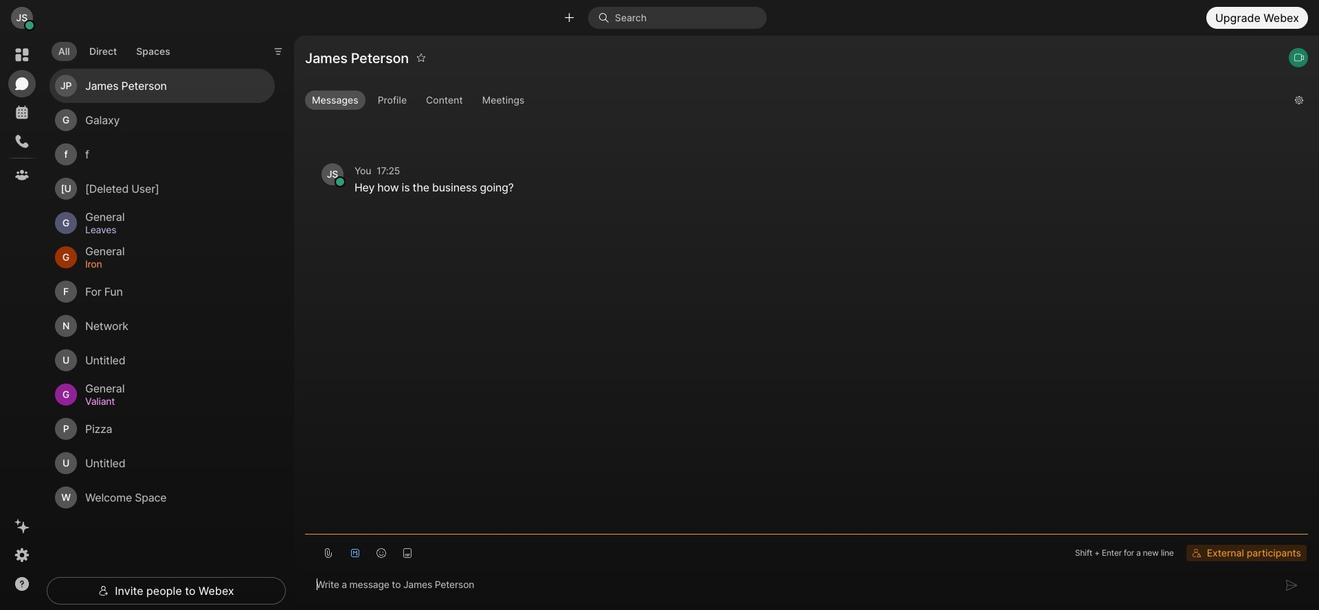 Task type: describe. For each thing, give the bounding box(es) containing it.
1 general list item from the top
[[49, 206, 275, 241]]

welcome space list item
[[49, 481, 275, 516]]

valiant element
[[85, 395, 258, 410]]

message composer toolbar element
[[305, 535, 1308, 567]]

gifs image
[[402, 548, 413, 559]]

for fun list item
[[49, 275, 275, 309]]

teams, has no new notifications image
[[14, 167, 30, 183]]

call on webex image
[[1294, 52, 1305, 63]]

meetings image
[[14, 104, 30, 121]]

dashboard image
[[14, 47, 30, 63]]

2 general list item from the top
[[49, 241, 275, 275]]

galaxy list item
[[49, 103, 275, 138]]

iron element
[[85, 257, 258, 272]]

settings image
[[14, 548, 30, 564]]

markdown image
[[350, 548, 361, 559]]

3 general list item from the top
[[49, 378, 275, 412]]

add to favourites image
[[417, 47, 426, 69]]

0 horizontal spatial wrapper image
[[25, 21, 34, 30]]

webex tab list
[[8, 41, 36, 189]]

1 horizontal spatial wrapper image
[[98, 586, 109, 597]]

messaging, has no new notifications image
[[14, 76, 30, 92]]



Task type: locate. For each thing, give the bounding box(es) containing it.
untitled list item
[[49, 344, 275, 378], [49, 447, 275, 481]]

wrapper image
[[598, 12, 615, 23], [25, 21, 34, 30], [98, 586, 109, 597]]

untitled list item up valiant element
[[49, 344, 275, 378]]

tab list
[[48, 34, 181, 65]]

connect people image
[[563, 11, 576, 24]]

pizza list item
[[49, 412, 275, 447]]

0 vertical spatial untitled list item
[[49, 344, 275, 378]]

network list item
[[49, 309, 275, 344]]

2 horizontal spatial wrapper image
[[598, 12, 615, 23]]

untitled list item down valiant element
[[49, 447, 275, 481]]

1 vertical spatial untitled list item
[[49, 447, 275, 481]]

help image
[[14, 576, 30, 593]]

file attachment image
[[323, 548, 334, 559]]

group
[[305, 90, 1284, 113]]

[deleted user] list item
[[49, 172, 275, 206]]

what's new image
[[14, 519, 30, 535]]

navigation
[[0, 36, 44, 611]]

james peterson list item
[[49, 69, 275, 103]]

general list item
[[49, 206, 275, 241], [49, 241, 275, 275], [49, 378, 275, 412]]

2 untitled list item from the top
[[49, 447, 275, 481]]

1 untitled list item from the top
[[49, 344, 275, 378]]

calls image
[[14, 133, 30, 150]]

filter by image
[[273, 46, 284, 57]]

leaves element
[[85, 223, 258, 238]]

emoji image
[[376, 548, 387, 559]]

view space settings image
[[1294, 89, 1304, 111]]

f list item
[[49, 138, 275, 172]]

wrapper image
[[335, 177, 345, 187]]



Task type: vqa. For each thing, say whether or not it's contained in the screenshot.
Settings image at the bottom of page
yes



